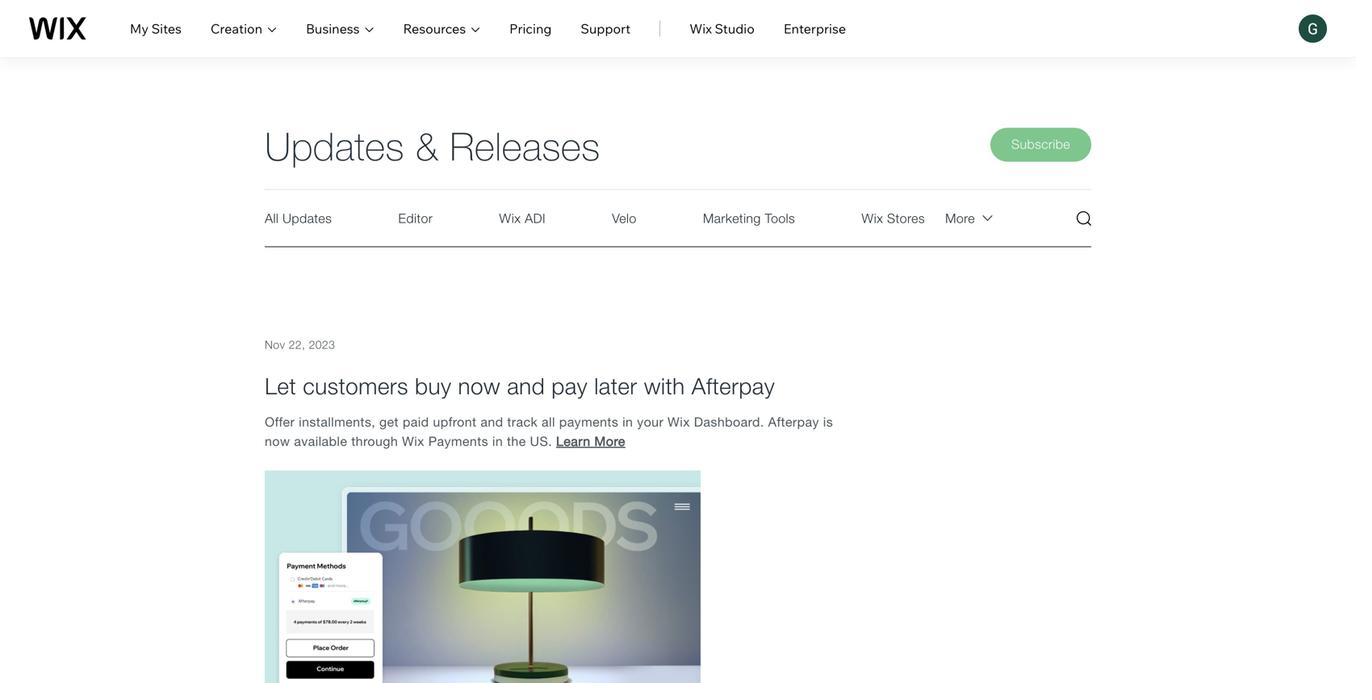 Task type: vqa. For each thing, say whether or not it's contained in the screenshot.
Backpack Store edit
no



Task type: describe. For each thing, give the bounding box(es) containing it.
2023
[[309, 338, 335, 352]]

studio
[[715, 21, 755, 37]]

wix for wix stores
[[862, 211, 884, 226]]

1 horizontal spatial and
[[507, 373, 545, 400]]

releases
[[450, 124, 600, 169]]

is
[[823, 415, 833, 430]]

updates & releases
[[265, 124, 600, 169]]

my
[[130, 21, 149, 37]]

your
[[637, 415, 664, 430]]

wix stores
[[862, 211, 925, 226]]

customers
[[303, 373, 408, 400]]

all
[[542, 415, 555, 430]]

marketing tools link
[[703, 211, 795, 226]]

learn more
[[556, 434, 626, 449]]

get
[[379, 415, 399, 430]]

offer
[[265, 415, 295, 430]]

pay
[[552, 373, 588, 400]]

0 vertical spatial now
[[458, 373, 501, 400]]

let
[[265, 373, 296, 400]]

1 vertical spatial updates
[[283, 211, 332, 226]]

learn more link
[[556, 434, 626, 449]]

wix studio
[[690, 21, 755, 37]]

stores
[[887, 211, 925, 226]]

let customers buy now and pay later with afterpay
[[265, 373, 775, 400]]

track
[[507, 415, 538, 430]]

payments
[[429, 434, 489, 449]]

editor
[[399, 211, 433, 226]]

1 horizontal spatial in
[[623, 415, 633, 430]]

later
[[594, 373, 638, 400]]

paid
[[403, 415, 429, 430]]

editor link
[[399, 211, 433, 226]]

subscribe button
[[991, 128, 1092, 162]]

wix down paid
[[402, 434, 425, 449]]

business
[[306, 21, 360, 37]]

0 vertical spatial updates
[[265, 124, 404, 169]]

pricing
[[510, 21, 552, 37]]

the
[[507, 434, 526, 449]]

tools
[[765, 211, 795, 226]]

support link
[[581, 19, 631, 38]]

wix stores link
[[862, 211, 925, 226]]

creation button
[[211, 19, 277, 38]]

afterpay inside the offer installments, get paid upfront and track all payments in your wix dashboard. afterpay is now available through wix payments in the us.
[[768, 415, 820, 430]]

wix adi link
[[499, 211, 546, 226]]

enterprise link
[[784, 19, 846, 38]]

wix studio link
[[690, 19, 755, 38]]



Task type: locate. For each thing, give the bounding box(es) containing it.
wix for wix adi
[[499, 211, 521, 226]]

wix left studio
[[690, 21, 712, 37]]

updates up all updates link
[[265, 124, 404, 169]]

&
[[416, 124, 439, 169]]

profile image image
[[1299, 15, 1327, 43]]

all updates link
[[265, 211, 332, 226]]

and
[[507, 373, 545, 400], [481, 415, 503, 430]]

buy
[[415, 373, 452, 400]]

creation
[[211, 21, 262, 37]]

wix
[[690, 21, 712, 37], [499, 211, 521, 226], [862, 211, 884, 226], [668, 415, 690, 430], [402, 434, 425, 449]]

velo
[[612, 211, 637, 226]]

now inside the offer installments, get paid upfront and track all payments in your wix dashboard. afterpay is now available through wix payments in the us.
[[265, 434, 290, 449]]

1 horizontal spatial more
[[946, 211, 975, 226]]

0 horizontal spatial more
[[595, 434, 626, 449]]

dashboard.
[[694, 415, 764, 430]]

wix right your at the bottom of the page
[[668, 415, 690, 430]]

all updates
[[265, 211, 332, 226]]

1 vertical spatial afterpay
[[768, 415, 820, 430]]

available
[[294, 434, 348, 449]]

22,
[[289, 338, 305, 352]]

enterprise
[[784, 21, 846, 37]]

installments,
[[299, 415, 376, 430]]

resources button
[[403, 19, 481, 38]]

in left your at the bottom of the page
[[623, 415, 633, 430]]

and inside the offer installments, get paid upfront and track all payments in your wix dashboard. afterpay is now available through wix payments in the us.
[[481, 415, 503, 430]]

and left track
[[481, 415, 503, 430]]

upfront
[[433, 415, 477, 430]]

marketing tools
[[703, 211, 795, 226]]

0 horizontal spatial now
[[265, 434, 290, 449]]

afterpay up dashboard.
[[692, 373, 775, 400]]

support
[[581, 21, 631, 37]]

payments
[[559, 415, 619, 430]]

1 vertical spatial in
[[492, 434, 503, 449]]

now up upfront on the left bottom
[[458, 373, 501, 400]]

0 vertical spatial and
[[507, 373, 545, 400]]

0 vertical spatial in
[[623, 415, 633, 430]]

us.
[[530, 434, 552, 449]]

sites
[[151, 21, 182, 37]]

my sites link
[[130, 19, 182, 38]]

learn
[[556, 434, 591, 449]]

more
[[946, 211, 975, 226], [595, 434, 626, 449]]

updates right all
[[283, 211, 332, 226]]

nov 22, 2023
[[265, 338, 335, 352]]

my sites
[[130, 21, 182, 37]]

in
[[623, 415, 633, 430], [492, 434, 503, 449]]

0 horizontal spatial and
[[481, 415, 503, 430]]

1 vertical spatial now
[[265, 434, 290, 449]]

afterpay
[[692, 373, 775, 400], [768, 415, 820, 430]]

with
[[644, 373, 685, 400]]

nov
[[265, 338, 285, 352]]

offer installments, get paid upfront and track all payments in your wix dashboard. afterpay is now available through wix payments in the us.
[[265, 415, 833, 449]]

resources
[[403, 21, 466, 37]]

0 horizontal spatial in
[[492, 434, 503, 449]]

wix for wix studio
[[690, 21, 712, 37]]

marketing
[[703, 211, 761, 226]]

pricing link
[[510, 19, 552, 38]]

0 vertical spatial afterpay
[[692, 373, 775, 400]]

1 vertical spatial and
[[481, 415, 503, 430]]

afterpay left is
[[768, 415, 820, 430]]

all
[[265, 211, 279, 226]]

now
[[458, 373, 501, 400], [265, 434, 290, 449]]

velo link
[[612, 211, 637, 226]]

through
[[351, 434, 398, 449]]

wix adi
[[499, 211, 546, 226]]

subscribe
[[1012, 137, 1071, 152]]

adi
[[525, 211, 546, 226]]

wix left the adi on the left top of the page
[[499, 211, 521, 226]]

0 vertical spatial more
[[946, 211, 975, 226]]

1 vertical spatial more
[[595, 434, 626, 449]]

now down offer
[[265, 434, 290, 449]]

in left the
[[492, 434, 503, 449]]

more link
[[946, 211, 975, 226]]

updates
[[265, 124, 404, 169], [283, 211, 332, 226]]

1 horizontal spatial now
[[458, 373, 501, 400]]

more right stores
[[946, 211, 975, 226]]

business button
[[306, 19, 374, 38]]

wix left stores
[[862, 211, 884, 226]]

and up track
[[507, 373, 545, 400]]

more down payments
[[595, 434, 626, 449]]



